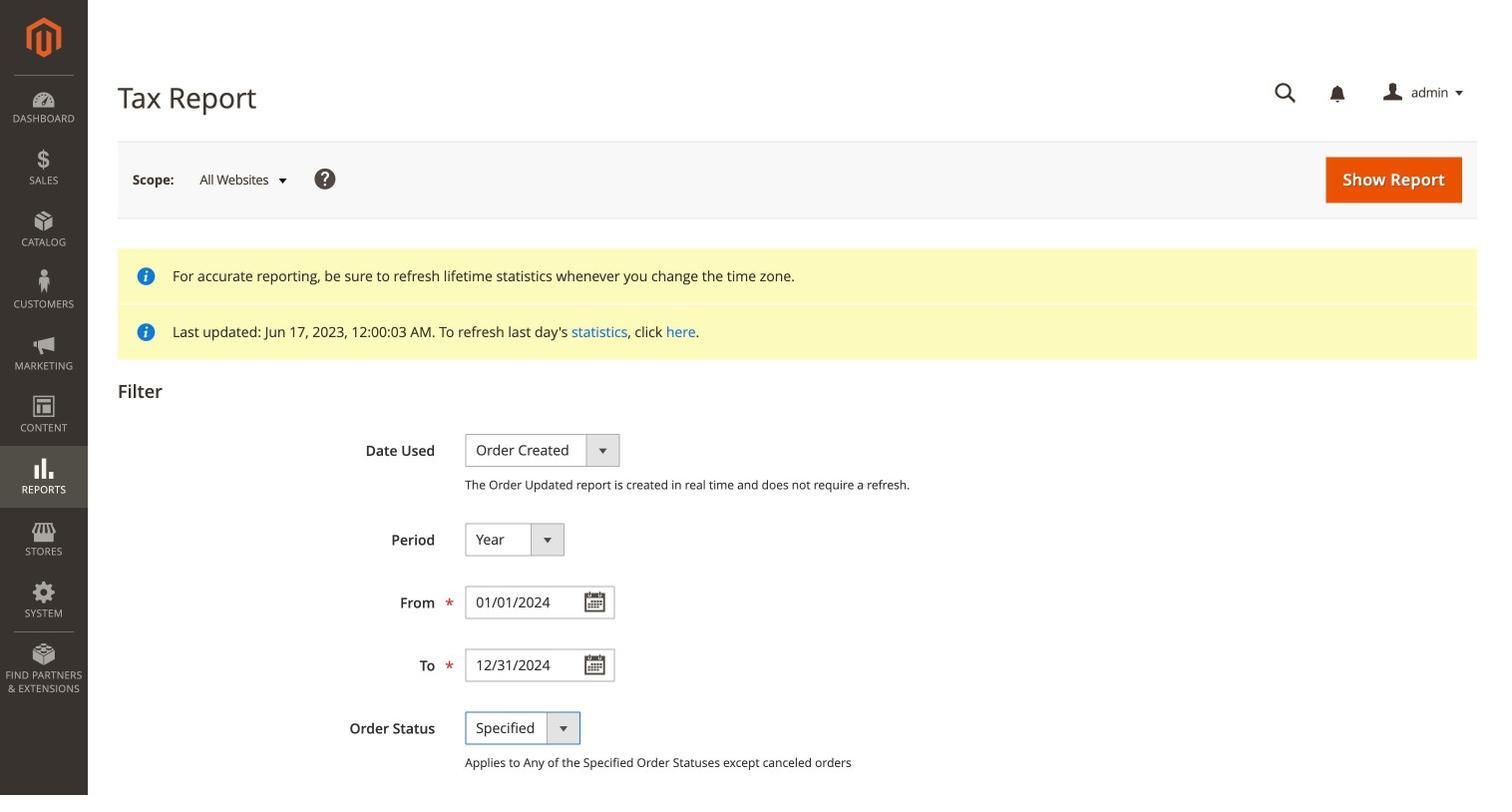 Task type: locate. For each thing, give the bounding box(es) containing it.
None text field
[[1261, 76, 1311, 111], [465, 586, 615, 619], [1261, 76, 1311, 111], [465, 586, 615, 619]]

menu bar
[[0, 75, 88, 706]]

None text field
[[465, 649, 615, 682]]



Task type: describe. For each thing, give the bounding box(es) containing it.
magento admin panel image
[[26, 17, 61, 58]]



